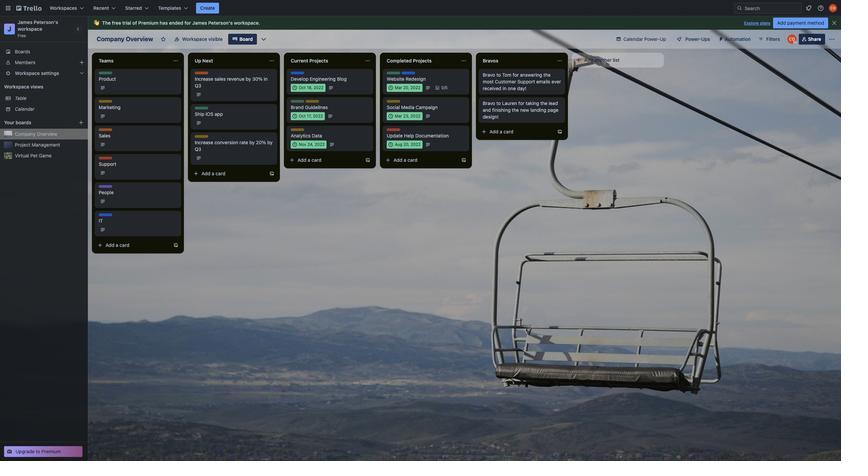 Task type: locate. For each thing, give the bounding box(es) containing it.
0 vertical spatial company overview
[[97, 36, 153, 43]]

2 20, from the top
[[404, 142, 410, 147]]

0 horizontal spatial in
[[264, 76, 268, 82]]

0 horizontal spatial create from template… image
[[461, 158, 467, 163]]

color: purple, title: "people" element
[[99, 185, 112, 190]]

2 bravo from the top
[[483, 100, 495, 106]]

1 horizontal spatial overview
[[126, 36, 153, 43]]

2 horizontal spatial create from template… image
[[365, 158, 371, 163]]

color: orange, title: "sales" element down up next
[[195, 72, 208, 77]]

add a card button down aug 20, 2022
[[383, 155, 459, 166]]

1 vertical spatial mar
[[395, 114, 402, 119]]

marketing inside marketing marketing
[[99, 100, 118, 105]]

workspace inside the workspace visible button
[[182, 36, 207, 42]]

calendar up add another list button
[[624, 36, 643, 42]]

0 vertical spatial workspace
[[182, 36, 207, 42]]

marketing inside the marketing social media campaign
[[387, 100, 407, 105]]

for inside banner
[[185, 20, 191, 26]]

james inside james peterson's workspace free
[[18, 19, 32, 25]]

q3
[[195, 83, 201, 89], [195, 146, 201, 152]]

workspace visible
[[182, 36, 223, 42]]

0 horizontal spatial peterson's
[[34, 19, 58, 25]]

james
[[18, 19, 32, 25], [192, 20, 207, 26]]

to right upgrade
[[36, 449, 40, 455]]

24,
[[308, 142, 314, 147]]

to up the finishing
[[497, 100, 501, 106]]

bravo up and
[[483, 100, 495, 106]]

workspace down members
[[15, 70, 40, 76]]

by right rate
[[250, 140, 255, 145]]

1 vertical spatial workspace
[[18, 26, 42, 32]]

add a card button down nov 24, 2022
[[287, 155, 363, 166]]

card for bravos
[[504, 129, 514, 135]]

0 horizontal spatial color: orange, title: "sales" element
[[99, 129, 112, 134]]

1 vertical spatial company
[[15, 131, 36, 137]]

1 horizontal spatial up
[[660, 36, 666, 42]]

increase sales revenue by 30% in q3 link
[[195, 76, 273, 89]]

website
[[387, 76, 405, 82]]

5
[[445, 85, 448, 90]]

to inside upgrade to premium link
[[36, 449, 40, 455]]

color: yellow, title: "marketing" element up nov
[[291, 129, 311, 134]]

projects up "website redesign" link
[[413, 58, 432, 64]]

table
[[15, 95, 27, 101]]

bravo for customer
[[483, 72, 495, 78]]

overview inside text field
[[126, 36, 153, 43]]

2 q3 from the top
[[195, 146, 201, 152]]

2022 right 17,
[[313, 114, 323, 119]]

the for taking
[[541, 100, 548, 106]]

share button
[[799, 34, 826, 45]]

1 horizontal spatial create from template… image
[[557, 129, 563, 135]]

a for increase conversion rate by 20% by q3
[[212, 171, 214, 177]]

add a card button for teams
[[95, 240, 170, 251]]

color: red, title: "support" element down the sales sales
[[99, 157, 115, 162]]

👋 the free trial of premium has ended for james peterson's workspace .
[[93, 20, 260, 26]]

bravo inside bravo to lauren for taking the lead and finishing the new landing page design!
[[483, 100, 495, 106]]

for inside bravo to lauren for taking the lead and finishing the new landing page design!
[[519, 100, 525, 106]]

1 vertical spatial 20,
[[404, 142, 410, 147]]

0 horizontal spatial up
[[195, 58, 201, 64]]

color: blue, title: "it" element up mar 20, 2022
[[402, 72, 415, 77]]

1 vertical spatial for
[[513, 72, 519, 78]]

20, inside mar 20, 2022 checkbox
[[404, 85, 410, 90]]

projects inside text box
[[310, 58, 328, 64]]

2 oct from the top
[[299, 114, 306, 119]]

sales inside sales increase sales revenue by 30% in q3
[[195, 72, 205, 77]]

create from template… image
[[557, 129, 563, 135], [461, 158, 467, 163]]

1 horizontal spatial color: orange, title: "sales" element
[[195, 72, 208, 77]]

mar inside mar 23, 2022 option
[[395, 114, 402, 119]]

free
[[112, 20, 121, 26]]

to inside bravo to lauren for taking the lead and finishing the new landing page design!
[[497, 100, 501, 106]]

0
[[442, 85, 444, 90]]

project management link
[[15, 142, 84, 148]]

card down increase conversion rate by 20% by q3 link
[[216, 171, 226, 177]]

company overview up project management
[[15, 131, 57, 137]]

17,
[[307, 114, 312, 119]]

marketing link
[[99, 104, 177, 111]]

for right the "tom"
[[513, 72, 519, 78]]

for for bravo to lauren for taking the lead and finishing the new landing page design!
[[519, 100, 525, 106]]

peterson's up the visible
[[208, 20, 233, 26]]

workspace for workspace visible
[[182, 36, 207, 42]]

for
[[185, 20, 191, 26], [513, 72, 519, 78], [519, 100, 525, 106]]

2 vertical spatial for
[[519, 100, 525, 106]]

color: blue, title: "it" element
[[291, 72, 304, 77], [402, 72, 415, 77], [99, 214, 112, 219]]

by right 20%
[[267, 140, 273, 145]]

20, inside aug 20, 2022 checkbox
[[404, 142, 410, 147]]

to inside 'bravo to tom for answering the most customer support emails ever received in one day!'
[[497, 72, 501, 78]]

aug
[[395, 142, 403, 147]]

marketing left conversion
[[195, 135, 214, 140]]

color: yellow, title: "marketing" element for social media campaign
[[387, 100, 407, 105]]

workspace for workspace views
[[4, 84, 29, 90]]

company overview link
[[15, 131, 84, 138]]

add a card down conversion
[[202, 171, 226, 177]]

1 horizontal spatial color: red, title: "support" element
[[387, 129, 403, 134]]

add a card button down increase conversion rate by 20% by q3 link
[[191, 168, 267, 179]]

marketing up the sales sales
[[99, 105, 121, 110]]

the up landing
[[541, 100, 548, 106]]

Current Projects text field
[[287, 55, 361, 66]]

oct inside checkbox
[[299, 85, 306, 90]]

1 vertical spatial up
[[195, 58, 201, 64]]

1 horizontal spatial power-
[[686, 36, 702, 42]]

color: yellow, title: "marketing" element left conversion
[[195, 135, 214, 140]]

james up the workspace visible button
[[192, 20, 207, 26]]

q3 inside marketing increase conversion rate by 20% by q3
[[195, 146, 201, 152]]

1 power- from the left
[[645, 36, 660, 42]]

create from template… image for completed projects
[[461, 158, 467, 163]]

color: orange, title: "sales" element
[[195, 72, 208, 77], [99, 129, 112, 134]]

add for current projects
[[298, 157, 307, 163]]

premium right upgrade
[[41, 449, 61, 455]]

q3 inside sales increase sales revenue by 30% in q3
[[195, 83, 201, 89]]

0 horizontal spatial create from template… image
[[173, 243, 179, 248]]

1 vertical spatial to
[[497, 100, 501, 106]]

for inside 'bravo to tom for answering the most customer support emails ever received in one day!'
[[513, 72, 519, 78]]

Aug 20, 2022 checkbox
[[387, 141, 423, 149]]

1 mar from the top
[[395, 85, 402, 90]]

calendar link
[[15, 106, 84, 113]]

up left next
[[195, 58, 201, 64]]

0 horizontal spatial overview
[[37, 131, 57, 137]]

the up emails
[[544, 72, 551, 78]]

data
[[312, 133, 322, 139]]

0 vertical spatial the
[[544, 72, 551, 78]]

0 horizontal spatial workspace
[[18, 26, 42, 32]]

color: orange, title: "sales" element down marketing marketing
[[99, 129, 112, 134]]

marketing up the oct 17, 2022
[[306, 100, 325, 105]]

2 vertical spatial to
[[36, 449, 40, 455]]

mar inside mar 20, 2022 checkbox
[[395, 85, 402, 90]]

starred button
[[121, 3, 153, 14]]

company down the
[[97, 36, 124, 43]]

power-
[[645, 36, 660, 42], [686, 36, 702, 42]]

1 horizontal spatial projects
[[413, 58, 432, 64]]

0 vertical spatial color: orange, title: "sales" element
[[195, 72, 208, 77]]

in down customer
[[503, 86, 507, 91]]

upgrade to premium link
[[4, 447, 83, 458]]

color: yellow, title: "marketing" element
[[99, 100, 118, 105], [306, 100, 325, 105], [387, 100, 407, 105], [291, 129, 311, 134], [195, 135, 214, 140]]

add a card down it link
[[106, 243, 130, 248]]

marketing marketing
[[99, 100, 121, 110]]

support
[[518, 79, 535, 85], [387, 129, 403, 134], [99, 157, 115, 162], [99, 161, 116, 167]]

to left the "tom"
[[497, 72, 501, 78]]

Nov 24, 2022 checkbox
[[291, 141, 327, 149]]

visible
[[208, 36, 223, 42]]

create from template… image for conversion
[[269, 171, 275, 177]]

1 vertical spatial q3
[[195, 146, 201, 152]]

nov
[[299, 142, 307, 147]]

in right 30%
[[264, 76, 268, 82]]

2 projects from the left
[[413, 58, 432, 64]]

1 horizontal spatial create from template… image
[[269, 171, 275, 177]]

Bravos text field
[[479, 55, 553, 66]]

0 horizontal spatial color: blue, title: "it" element
[[99, 214, 112, 219]]

1 q3 from the top
[[195, 83, 201, 89]]

Completed Projects text field
[[383, 55, 457, 66]]

boards link
[[0, 46, 88, 57]]

0 vertical spatial calendar
[[624, 36, 643, 42]]

1 vertical spatial color: red, title: "support" element
[[99, 157, 115, 162]]

0 vertical spatial bravo
[[483, 72, 495, 78]]

projects inside text field
[[413, 58, 432, 64]]

workspace inside james peterson's workspace free
[[18, 26, 42, 32]]

by left 30%
[[246, 76, 251, 82]]

1 vertical spatial workspace
[[15, 70, 40, 76]]

sales up support support
[[99, 133, 111, 139]]

marketing down product product
[[99, 100, 118, 105]]

0 horizontal spatial projects
[[310, 58, 328, 64]]

2022 for data
[[315, 142, 325, 147]]

0 vertical spatial premium
[[138, 20, 159, 26]]

marketing up mar 23, 2022 option at the top
[[387, 100, 407, 105]]

add a card for update help documentation
[[394, 157, 418, 163]]

0 vertical spatial create from template… image
[[557, 129, 563, 135]]

workspace up free
[[18, 26, 42, 32]]

increase inside marketing increase conversion rate by 20% by q3
[[195, 140, 213, 145]]

create from template… image
[[365, 158, 371, 163], [269, 171, 275, 177], [173, 243, 179, 248]]

bravo inside 'bravo to tom for answering the most customer support emails ever received in one day!'
[[483, 72, 495, 78]]

0 vertical spatial increase
[[195, 76, 213, 82]]

color: green, title: "product" element left app
[[195, 107, 210, 112]]

add a card button down bravo to lauren for taking the lead and finishing the new landing page design!
[[479, 126, 555, 137]]

0 horizontal spatial calendar
[[15, 106, 35, 112]]

0 horizontal spatial power-
[[645, 36, 660, 42]]

2 increase from the top
[[195, 140, 213, 145]]

bravo for and
[[483, 100, 495, 106]]

overview up management on the left top of page
[[37, 131, 57, 137]]

2022 for website
[[411, 85, 421, 90]]

sales sales
[[99, 129, 111, 139]]

1 20, from the top
[[404, 85, 410, 90]]

Board name text field
[[93, 34, 157, 45]]

color: red, title: "support" element
[[387, 129, 403, 134], [99, 157, 115, 162]]

company up project at the left
[[15, 131, 36, 137]]

2 power- from the left
[[686, 36, 702, 42]]

add a card button down it link
[[95, 240, 170, 251]]

increase left sales
[[195, 76, 213, 82]]

workspace left the visible
[[182, 36, 207, 42]]

j link
[[4, 24, 15, 34]]

color: blue, title: "it" element for develop
[[291, 72, 304, 77]]

recent button
[[89, 3, 120, 14]]

1 oct from the top
[[299, 85, 306, 90]]

card down the finishing
[[504, 129, 514, 135]]

power-ups
[[686, 36, 710, 42]]

company overview down trial
[[97, 36, 153, 43]]

color: green, title: "product" element up oct 17, 2022 checkbox
[[291, 100, 306, 105]]

add a card button for completed projects
[[383, 155, 459, 166]]

color: yellow, title: "marketing" element up mar 23, 2022 option at the top
[[387, 100, 407, 105]]

to for lauren
[[497, 100, 501, 106]]

support up day!
[[518, 79, 535, 85]]

product product
[[99, 72, 116, 82]]

trial
[[122, 20, 131, 26]]

to for tom
[[497, 72, 501, 78]]

color: red, title: "support" element up aug
[[387, 129, 403, 134]]

product inside product it website redesign
[[387, 72, 402, 77]]

support inside 'bravo to tom for answering the most customer support emails ever received in one day!'
[[518, 79, 535, 85]]

2 mar from the top
[[395, 114, 402, 119]]

wave image
[[93, 20, 99, 26]]

it it
[[99, 214, 103, 224]]

color: blue, title: "it" element down people people
[[99, 214, 112, 219]]

board
[[240, 36, 253, 42]]

card for current projects
[[312, 157, 322, 163]]

23,
[[404, 114, 410, 119]]

projects for current projects
[[310, 58, 328, 64]]

ever
[[552, 79, 561, 85]]

product for brand guidelines
[[291, 100, 306, 105]]

people down support support
[[99, 185, 112, 190]]

marketing inside "marketing analytics data"
[[291, 129, 311, 134]]

card down nov 24, 2022
[[312, 157, 322, 163]]

2 vertical spatial workspace
[[4, 84, 29, 90]]

1 horizontal spatial premium
[[138, 20, 159, 26]]

card down aug 20, 2022
[[408, 157, 418, 163]]

0 vertical spatial oct
[[299, 85, 306, 90]]

customize views image
[[260, 36, 267, 43]]

j
[[8, 25, 11, 33]]

mar left 23,
[[395, 114, 402, 119]]

1 bravo from the top
[[483, 72, 495, 78]]

product inside product product
[[99, 72, 114, 77]]

card
[[504, 129, 514, 135], [312, 157, 322, 163], [408, 157, 418, 163], [216, 171, 226, 177], [120, 243, 130, 248]]

a for sales
[[116, 243, 118, 248]]

ship
[[195, 111, 204, 117]]

marketing increase conversion rate by 20% by q3
[[195, 135, 273, 152]]

explore plans button
[[745, 19, 771, 27]]

sales for sales
[[99, 129, 109, 134]]

tom
[[502, 72, 512, 78]]

color: orange, title: "sales" element for sales
[[99, 129, 112, 134]]

1 vertical spatial calendar
[[15, 106, 35, 112]]

add a card for sales
[[106, 243, 130, 248]]

james up free
[[18, 19, 32, 25]]

product inside product ship ios app
[[195, 107, 210, 112]]

emails
[[537, 79, 551, 85]]

sales
[[215, 76, 226, 82]]

product ship ios app
[[195, 107, 223, 117]]

sales down up next
[[195, 72, 205, 77]]

day!
[[517, 86, 527, 91]]

another
[[595, 57, 612, 63]]

1 horizontal spatial james
[[192, 20, 207, 26]]

1 horizontal spatial company overview
[[97, 36, 153, 43]]

0 horizontal spatial company overview
[[15, 131, 57, 137]]

mar down website
[[395, 85, 402, 90]]

to for premium
[[36, 449, 40, 455]]

oct left 17,
[[299, 114, 306, 119]]

star or unstar board image
[[161, 37, 166, 42]]

0 vertical spatial company
[[97, 36, 124, 43]]

conversion
[[215, 140, 238, 145]]

premium right the of
[[138, 20, 159, 26]]

the inside 'bravo to tom for answering the most customer support emails ever received in one day!'
[[544, 72, 551, 78]]

color: yellow, title: "marketing" element for increase conversion rate by 20% by q3
[[195, 135, 214, 140]]

0 horizontal spatial premium
[[41, 449, 61, 455]]

people up it it
[[99, 190, 114, 195]]

open information menu image
[[818, 5, 825, 11]]

1 vertical spatial color: orange, title: "sales" element
[[99, 129, 112, 134]]

filters button
[[757, 34, 783, 45]]

1 projects from the left
[[310, 58, 328, 64]]

up
[[660, 36, 666, 42], [195, 58, 201, 64]]

color: blue, title: "it" element for it
[[99, 214, 112, 219]]

marketing for increase conversion rate by 20% by q3
[[195, 135, 214, 140]]

for up "new"
[[519, 100, 525, 106]]

0 vertical spatial 20,
[[404, 85, 410, 90]]

sales inside the sales sales
[[99, 129, 109, 134]]

up inside text box
[[195, 58, 201, 64]]

0 vertical spatial for
[[185, 20, 191, 26]]

1 horizontal spatial in
[[503, 86, 507, 91]]

taking
[[526, 100, 539, 106]]

marketing inside marketing increase conversion rate by 20% by q3
[[195, 135, 214, 140]]

product inside the product marketing brand guidelines
[[291, 100, 306, 105]]

2022 inside option
[[411, 114, 421, 119]]

1 horizontal spatial company
[[97, 36, 124, 43]]

2022 down redesign at the top of the page
[[411, 85, 421, 90]]

add a card button for up next
[[191, 168, 267, 179]]

1 vertical spatial create from template… image
[[269, 171, 275, 177]]

peterson's down 'back to home' image
[[34, 19, 58, 25]]

workspace views
[[4, 84, 43, 90]]

0 vertical spatial workspace
[[234, 20, 259, 26]]

banner
[[88, 16, 842, 30]]

support down the sales sales
[[99, 157, 115, 162]]

0 horizontal spatial company
[[15, 131, 36, 137]]

20, right aug
[[404, 142, 410, 147]]

add a card down aug 20, 2022 checkbox
[[394, 157, 418, 163]]

2022 right 18, at the left of page
[[314, 85, 324, 90]]

peterson's
[[34, 19, 58, 25], [208, 20, 233, 26]]

oct inside checkbox
[[299, 114, 306, 119]]

2022 inside checkbox
[[411, 142, 421, 147]]

0 vertical spatial mar
[[395, 85, 402, 90]]

0 vertical spatial create from template… image
[[365, 158, 371, 163]]

2 vertical spatial create from template… image
[[173, 243, 179, 248]]

overview down the of
[[126, 36, 153, 43]]

for right "ended"
[[185, 20, 191, 26]]

1 vertical spatial create from template… image
[[461, 158, 467, 163]]

1 vertical spatial the
[[541, 100, 548, 106]]

1 vertical spatial bravo
[[483, 100, 495, 106]]

support inside support support
[[99, 157, 115, 162]]

1 vertical spatial increase
[[195, 140, 213, 145]]

add for teams
[[106, 243, 114, 248]]

1 vertical spatial in
[[503, 86, 507, 91]]

game
[[39, 153, 52, 159]]

1 vertical spatial overview
[[37, 131, 57, 137]]

workspace up table
[[4, 84, 29, 90]]

bravo up most
[[483, 72, 495, 78]]

2022 down help
[[411, 142, 421, 147]]

2022 inside checkbox
[[314, 85, 324, 90]]

plans
[[760, 21, 771, 26]]

card for teams
[[120, 243, 130, 248]]

color: blue, title: "it" element down current at the left top
[[291, 72, 304, 77]]

the down the lauren
[[512, 107, 519, 113]]

1 vertical spatial oct
[[299, 114, 306, 119]]

color: green, title: "product" element
[[99, 72, 114, 77], [387, 72, 402, 77], [291, 100, 306, 105], [195, 107, 210, 112]]

workspace settings
[[15, 70, 59, 76]]

color: yellow, title: "marketing" element down product product
[[99, 100, 118, 105]]

peterson's inside james peterson's workspace free
[[34, 19, 58, 25]]

app
[[215, 111, 223, 117]]

increase left conversion
[[195, 140, 213, 145]]

sales down marketing marketing
[[99, 129, 109, 134]]

1 vertical spatial premium
[[41, 449, 61, 455]]

0 horizontal spatial color: red, title: "support" element
[[99, 157, 115, 162]]

product for product
[[99, 72, 114, 77]]

card down it link
[[120, 243, 130, 248]]

0 vertical spatial to
[[497, 72, 501, 78]]

ship ios app link
[[195, 111, 273, 118]]

color: green, title: "product" element down completed
[[387, 72, 402, 77]]

0 vertical spatial in
[[264, 76, 268, 82]]

for for bravo to tom for answering the most customer support emails ever received in one day!
[[513, 72, 519, 78]]

2022 right 23,
[[411, 114, 421, 119]]

by inside sales increase sales revenue by 30% in q3
[[246, 76, 251, 82]]

1 horizontal spatial calendar
[[624, 36, 643, 42]]

support up aug
[[387, 129, 403, 134]]

workspace up board
[[234, 20, 259, 26]]

1 people from the top
[[99, 185, 112, 190]]

oct left 18, at the left of page
[[299, 85, 306, 90]]

1 increase from the top
[[195, 76, 213, 82]]

color: green, title: "product" element down teams
[[99, 72, 114, 77]]

workspace
[[234, 20, 259, 26], [18, 26, 42, 32]]

explore plans
[[745, 21, 771, 26]]

add a card down nov 24, 2022 checkbox
[[298, 157, 322, 163]]

to
[[497, 72, 501, 78], [497, 100, 501, 106], [36, 449, 40, 455]]

1 horizontal spatial workspace
[[234, 20, 259, 26]]

workspace inside workspace settings dropdown button
[[15, 70, 40, 76]]

up left power-ups button
[[660, 36, 666, 42]]

1 vertical spatial company overview
[[15, 131, 57, 137]]

teams
[[99, 58, 114, 64]]

/
[[444, 85, 445, 90]]

2022 right 24,
[[315, 142, 325, 147]]

campaign
[[416, 105, 438, 110]]

has
[[160, 20, 168, 26]]

Oct 18, 2022 checkbox
[[291, 84, 326, 92]]

0 horizontal spatial james
[[18, 19, 32, 25]]

0 vertical spatial color: red, title: "support" element
[[387, 129, 403, 134]]

people
[[99, 185, 112, 190], [99, 190, 114, 195]]

projects up 'it develop engineering blog'
[[310, 58, 328, 64]]

add a card button for bravos
[[479, 126, 555, 137]]

1 horizontal spatial color: blue, title: "it" element
[[291, 72, 304, 77]]

aug 20, 2022
[[395, 142, 421, 147]]

q3 for increase sales revenue by 30% in q3
[[195, 83, 201, 89]]

0 vertical spatial overview
[[126, 36, 153, 43]]

templates button
[[154, 3, 192, 14]]

marketing up nov
[[291, 129, 311, 134]]

increase inside sales increase sales revenue by 30% in q3
[[195, 76, 213, 82]]

calendar down table
[[15, 106, 35, 112]]

2022 for help
[[411, 142, 421, 147]]

20, down product it website redesign
[[404, 85, 410, 90]]

company overview
[[97, 36, 153, 43], [15, 131, 57, 137]]

mar for website
[[395, 85, 402, 90]]

a for update help documentation
[[404, 157, 407, 163]]

premium inside upgrade to premium link
[[41, 449, 61, 455]]

increase for increase sales revenue by 30% in q3
[[195, 76, 213, 82]]

0 vertical spatial q3
[[195, 83, 201, 89]]

workspace settings button
[[0, 68, 88, 79]]

add for bravos
[[490, 129, 499, 135]]



Task type: describe. For each thing, give the bounding box(es) containing it.
Search field
[[743, 3, 802, 13]]

project management
[[15, 142, 60, 148]]

it link
[[99, 218, 177, 225]]

marketing for analytics data
[[291, 129, 311, 134]]

add payment method button
[[774, 18, 829, 28]]

color: yellow, title: "marketing" element for analytics data
[[291, 129, 311, 134]]

nov 24, 2022
[[299, 142, 325, 147]]

finishing
[[492, 107, 511, 113]]

calendar power-up
[[624, 36, 666, 42]]

in inside 'bravo to tom for answering the most customer support emails ever received in one day!'
[[503, 86, 507, 91]]

current
[[291, 58, 308, 64]]

completed
[[387, 58, 412, 64]]

product for website redesign
[[387, 72, 402, 77]]

payment
[[788, 20, 807, 26]]

2 horizontal spatial color: blue, title: "it" element
[[402, 72, 415, 77]]

redesign
[[406, 76, 426, 82]]

marketing for marketing
[[99, 100, 118, 105]]

Mar 20, 2022 checkbox
[[387, 84, 423, 92]]

add payment method
[[778, 20, 825, 26]]

support support
[[99, 157, 116, 167]]

add a card for increase conversion rate by 20% by q3
[[202, 171, 226, 177]]

create button
[[196, 3, 219, 14]]

0 notifications image
[[805, 4, 813, 12]]

card for completed projects
[[408, 157, 418, 163]]

it inside product it website redesign
[[402, 72, 406, 77]]

support up color: purple, title: "people" element
[[99, 161, 116, 167]]

workspaces
[[50, 5, 77, 11]]

this member is an admin of this board. image
[[794, 41, 797, 44]]

people link
[[99, 189, 177, 196]]

by for 20%
[[250, 140, 255, 145]]

marketing inside the product marketing brand guidelines
[[306, 100, 325, 105]]

add a card down design!
[[490, 129, 514, 135]]

Up Next text field
[[191, 55, 265, 66]]

card for up next
[[216, 171, 226, 177]]

engineering
[[310, 76, 336, 82]]

bravo to lauren for taking the lead and finishing the new landing page design! link
[[483, 100, 561, 120]]

2022 for engineering
[[314, 85, 324, 90]]

by for 30%
[[246, 76, 251, 82]]

ended
[[169, 20, 183, 26]]

2022 for brand
[[313, 114, 323, 119]]

product marketing brand guidelines
[[291, 100, 328, 110]]

add another list button
[[572, 53, 664, 68]]

color: yellow, title: "marketing" element for marketing
[[99, 100, 118, 105]]

help
[[404, 133, 414, 139]]

20, for help
[[404, 142, 410, 147]]

sales increase sales revenue by 30% in q3
[[195, 72, 268, 89]]

create from template… image for data
[[365, 158, 371, 163]]

18,
[[307, 85, 313, 90]]

your boards with 3 items element
[[4, 119, 68, 127]]

oct for engineering
[[299, 85, 306, 90]]

add a card button for current projects
[[287, 155, 363, 166]]

1 horizontal spatial peterson's
[[208, 20, 233, 26]]

current projects
[[291, 58, 328, 64]]

templates
[[158, 5, 181, 11]]

lead
[[549, 100, 558, 106]]

add board image
[[78, 120, 84, 125]]

most
[[483, 79, 494, 85]]

board link
[[228, 34, 257, 45]]

marketing for social media campaign
[[387, 100, 407, 105]]

add for up next
[[202, 171, 211, 177]]

the for answering
[[544, 72, 551, 78]]

people inside people people
[[99, 185, 112, 190]]

sm image
[[716, 34, 725, 43]]

social media campaign link
[[387, 104, 465, 111]]

rate
[[240, 140, 248, 145]]

update
[[387, 133, 403, 139]]

pet
[[30, 153, 38, 159]]

power- inside power-ups button
[[686, 36, 702, 42]]

workspace navigation collapse icon image
[[74, 24, 83, 34]]

christina overa (christinaovera) image
[[829, 4, 837, 12]]

mar 23, 2022
[[395, 114, 421, 119]]

your boards
[[4, 120, 31, 125]]

brand guidelines link
[[291, 104, 369, 111]]

primary element
[[0, 0, 842, 16]]

create from template… image for bravos
[[557, 129, 563, 135]]

create
[[200, 5, 215, 11]]

automation
[[725, 36, 751, 42]]

a for analytics data
[[308, 157, 310, 163]]

projects for completed projects
[[413, 58, 432, 64]]

product it website redesign
[[387, 72, 426, 82]]

20%
[[256, 140, 266, 145]]

add for completed projects
[[394, 157, 403, 163]]

color: red, title: "support" element for update
[[387, 129, 403, 134]]

Oct 17, 2022 checkbox
[[291, 112, 325, 120]]

media
[[401, 105, 415, 110]]

back to home image
[[16, 3, 42, 14]]

your
[[4, 120, 14, 125]]

settings
[[41, 70, 59, 76]]

Mar 23, 2022 checkbox
[[387, 112, 423, 120]]

workspace visible button
[[170, 34, 227, 45]]

calendar for calendar power-up
[[624, 36, 643, 42]]

search image
[[737, 5, 743, 11]]

bravos
[[483, 58, 499, 64]]

it inside 'it develop engineering blog'
[[291, 72, 295, 77]]

answering
[[520, 72, 543, 78]]

brand
[[291, 105, 304, 110]]

30%
[[252, 76, 263, 82]]

up next
[[195, 58, 213, 64]]

company overview inside text field
[[97, 36, 153, 43]]

oct 18, 2022
[[299, 85, 324, 90]]

ups
[[702, 36, 710, 42]]

power- inside the calendar power-up link
[[645, 36, 660, 42]]

christina overa (christinaovera) image
[[788, 34, 797, 44]]

it inside it it
[[99, 214, 103, 219]]

website redesign link
[[387, 76, 465, 83]]

marketing analytics data
[[291, 129, 322, 139]]

the
[[102, 20, 111, 26]]

in inside sales increase sales revenue by 30% in q3
[[264, 76, 268, 82]]

management
[[32, 142, 60, 148]]

Teams text field
[[95, 55, 169, 66]]

color: orange, title: "sales" element for increase
[[195, 72, 208, 77]]

support inside support update help documentation
[[387, 129, 403, 134]]

add another list
[[584, 57, 620, 63]]

received
[[483, 86, 502, 91]]

support update help documentation
[[387, 129, 449, 139]]

design!
[[483, 114, 499, 120]]

it develop engineering blog
[[291, 72, 347, 82]]

analytics
[[291, 133, 311, 139]]

2022 for media
[[411, 114, 421, 119]]

oct for brand
[[299, 114, 306, 119]]

company inside text field
[[97, 36, 124, 43]]

color: red, title: "support" element for support
[[99, 157, 115, 162]]

oct 17, 2022
[[299, 114, 323, 119]]

workspaces button
[[46, 3, 88, 14]]

0 vertical spatial up
[[660, 36, 666, 42]]

2 vertical spatial the
[[512, 107, 519, 113]]

show menu image
[[829, 36, 836, 43]]

landing
[[531, 107, 547, 113]]

sales for increase
[[195, 72, 205, 77]]

james peterson's workspace free
[[18, 19, 59, 38]]

add a card for analytics data
[[298, 157, 322, 163]]

banner containing 👋
[[88, 16, 842, 30]]

virtual pet game
[[15, 153, 52, 159]]

increase for increase conversion rate by 20% by q3
[[195, 140, 213, 145]]

automation button
[[716, 34, 755, 45]]

👋
[[93, 20, 99, 26]]

product for ship ios app
[[195, 107, 210, 112]]

boards
[[15, 49, 30, 54]]

free
[[18, 33, 26, 38]]

next
[[202, 58, 213, 64]]

color: yellow, title: "marketing" element up the oct 17, 2022
[[306, 100, 325, 105]]

virtual pet game link
[[15, 153, 84, 159]]

project
[[15, 142, 30, 148]]

20, for website
[[404, 85, 410, 90]]

q3 for increase conversion rate by 20% by q3
[[195, 146, 201, 152]]

bravo to lauren for taking the lead and finishing the new landing page design!
[[483, 100, 559, 120]]

mar for media
[[395, 114, 402, 119]]

calendar for calendar
[[15, 106, 35, 112]]

one
[[508, 86, 516, 91]]

workspace for workspace settings
[[15, 70, 40, 76]]

2 people from the top
[[99, 190, 114, 195]]

power-ups button
[[672, 34, 715, 45]]

bravo to tom for answering the most customer support emails ever received in one day!
[[483, 72, 561, 91]]

new
[[520, 107, 529, 113]]



Task type: vqa. For each thing, say whether or not it's contained in the screenshot.


